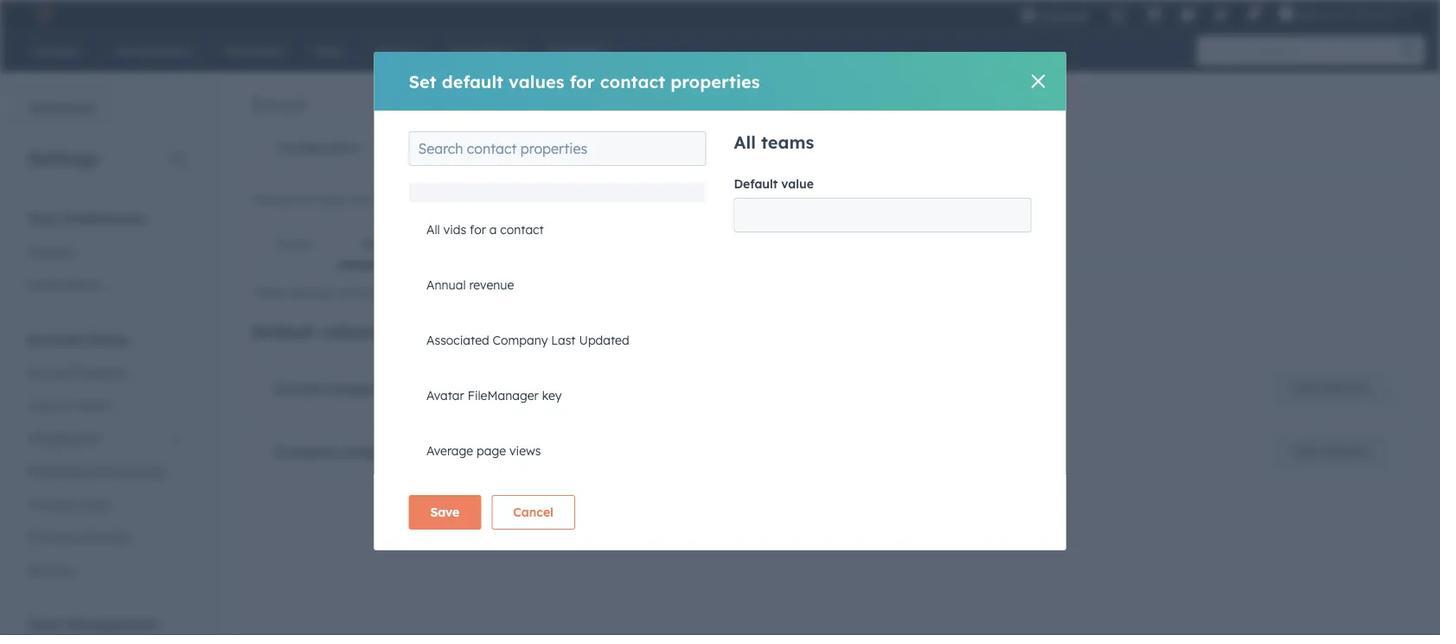 Task type: locate. For each thing, give the bounding box(es) containing it.
1 vertical spatial tracking
[[28, 497, 76, 512]]

rss
[[503, 237, 525, 252]]

dialog
[[374, 52, 1066, 551]]

navigation up customize
[[252, 126, 893, 170]]

default for default value
[[734, 176, 778, 192]]

applied
[[376, 286, 418, 301]]

2 horizontal spatial for
[[570, 71, 595, 92]]

0 horizontal spatial default
[[252, 321, 315, 343]]

settings link
[[1203, 0, 1239, 28]]

0 horizontal spatial &
[[63, 398, 72, 414]]

1 horizontal spatial for
[[469, 222, 486, 237]]

default down these
[[252, 321, 315, 343]]

privacy & consent
[[28, 530, 132, 545]]

0 vertical spatial teams
[[761, 132, 814, 153]]

times
[[584, 237, 615, 252]]

& right users
[[63, 398, 72, 414]]

default value
[[734, 176, 814, 192]]

in left the your
[[465, 192, 475, 207]]

company property defaults
[[273, 444, 465, 461]]

1 vertical spatial edit
[[1294, 445, 1317, 460]]

users & teams
[[28, 398, 112, 414]]

0 vertical spatial to
[[406, 192, 417, 207]]

1 vertical spatial default
[[252, 321, 315, 343]]

tracking up 'privacy'
[[28, 497, 76, 512]]

dashboard link
[[0, 92, 107, 126]]

0 vertical spatial edit defaults
[[1294, 382, 1370, 397]]

1 horizontal spatial tracking
[[819, 140, 867, 155]]

calling icon image
[[1110, 9, 1126, 24]]

0 horizontal spatial to
[[406, 192, 417, 207]]

your
[[478, 192, 504, 207]]

1 vertical spatial account
[[28, 366, 74, 381]]

1 vertical spatial and
[[558, 237, 580, 252]]

2 edit from the top
[[1294, 445, 1317, 460]]

default up 'look.'
[[734, 176, 778, 192]]

save button
[[409, 496, 481, 530]]

property for contact
[[332, 381, 393, 398]]

1 horizontal spatial &
[[73, 530, 82, 545]]

save
[[430, 505, 460, 520]]

email
[[252, 92, 306, 118]]

0 vertical spatial edit
[[1294, 382, 1317, 397]]

look.
[[712, 192, 739, 207]]

1 vertical spatial edit defaults button
[[1272, 435, 1391, 470]]

for left a
[[469, 222, 486, 237]]

setup
[[88, 331, 128, 348]]

to right want
[[406, 192, 417, 207]]

1 account from the top
[[28, 331, 84, 348]]

1 vertical spatial edit defaults
[[1294, 445, 1370, 460]]

menu containing apoptosis studios
[[1011, 0, 1420, 34]]

contact
[[600, 71, 665, 92], [500, 222, 543, 237]]

0 vertical spatial in
[[477, 140, 487, 155]]

& right 'privacy'
[[73, 530, 82, 545]]

users & teams link
[[17, 390, 194, 423]]

contact for a
[[500, 222, 543, 237]]

values down will
[[321, 321, 376, 343]]

0 horizontal spatial contact
[[500, 222, 543, 237]]

0 vertical spatial navigation
[[252, 126, 893, 170]]

edit defaults
[[1294, 382, 1370, 397], [1294, 445, 1370, 460]]

1 horizontal spatial company
[[492, 333, 548, 348]]

how
[[634, 192, 657, 207]]

0 vertical spatial property
[[332, 381, 393, 398]]

1 vertical spatial to
[[422, 286, 434, 301]]

1 horizontal spatial to
[[422, 286, 434, 301]]

1 vertical spatial teams
[[446, 167, 483, 182]]

contact right a
[[500, 222, 543, 237]]

and right 'emails'
[[547, 192, 569, 207]]

1 navigation from the top
[[252, 126, 893, 170]]

2 edit defaults from the top
[[1294, 445, 1370, 460]]

properties
[[671, 71, 760, 92]]

tracking for tracking code
[[28, 497, 76, 512]]

1 vertical spatial values
[[321, 321, 376, 343]]

all
[[734, 132, 756, 153], [426, 167, 442, 182], [426, 222, 440, 237]]

0 vertical spatial account
[[28, 331, 84, 348]]

all left 'vids'
[[426, 222, 440, 237]]

1 edit defaults button from the top
[[1272, 372, 1391, 407]]

your
[[28, 210, 60, 227]]

0 vertical spatial tracking
[[819, 140, 867, 155]]

upgrade image
[[1021, 8, 1037, 23]]

teams
[[761, 132, 814, 153], [446, 167, 483, 182]]

in up the your
[[477, 140, 487, 155]]

to for want
[[406, 192, 417, 207]]

for down applied
[[382, 321, 407, 343]]

privacy
[[28, 530, 70, 545]]

account up account defaults
[[28, 331, 84, 348]]

help button
[[1173, 0, 1203, 28]]

teams down opt- at the top left of the page
[[446, 167, 483, 182]]

be
[[358, 286, 372, 301]]

property
[[332, 381, 393, 398], [344, 444, 405, 461]]

1 horizontal spatial values
[[509, 71, 565, 92]]

0 horizontal spatial company
[[273, 444, 340, 461]]

2 vertical spatial for
[[382, 321, 407, 343]]

1 vertical spatial &
[[73, 530, 82, 545]]

values right default
[[509, 71, 565, 92]]

navigation containing configuration
[[252, 126, 893, 170]]

1 vertical spatial navigation
[[252, 224, 1413, 266]]

property right contact
[[332, 381, 393, 398]]

&
[[63, 398, 72, 414], [73, 530, 82, 545]]

1 horizontal spatial in
[[477, 140, 487, 155]]

navigation
[[252, 126, 893, 170], [252, 224, 1413, 266]]

personalization
[[362, 237, 454, 252]]

to for applied
[[422, 286, 434, 301]]

studios
[[1354, 6, 1394, 21]]

1 vertical spatial contact
[[500, 222, 543, 237]]

contact for for
[[600, 71, 665, 92]]

Search HubSpot search field
[[1197, 36, 1409, 66]]

all teams up default value
[[734, 132, 814, 153]]

navigation for email
[[252, 126, 893, 170]]

account for account defaults
[[28, 366, 74, 381]]

1 vertical spatial email
[[412, 321, 460, 343]]

0 vertical spatial default
[[734, 176, 778, 192]]

2 account from the top
[[28, 366, 74, 381]]

set
[[409, 71, 437, 92]]

default inside dialog
[[734, 176, 778, 192]]

search button
[[1392, 36, 1425, 66]]

edit for contact property defaults
[[1294, 382, 1317, 397]]

company down contact
[[273, 444, 340, 461]]

dashboard
[[29, 100, 95, 116]]

notifications
[[28, 277, 102, 292]]

configuration
[[277, 140, 360, 155]]

all teams down double opt-in
[[426, 167, 483, 182]]

1 edit from the top
[[1294, 382, 1317, 397]]

general link
[[17, 236, 194, 269]]

edit defaults button for company property defaults
[[1272, 435, 1391, 470]]

revenue
[[469, 278, 514, 293]]

settings image
[[1213, 8, 1229, 23]]

your preferences
[[28, 210, 145, 227]]

all vids for a contact
[[426, 222, 543, 237]]

1 edit defaults from the top
[[1294, 382, 1370, 397]]

edit defaults button
[[1272, 372, 1391, 407], [1272, 435, 1391, 470]]

1 horizontal spatial contact
[[600, 71, 665, 92]]

date
[[529, 237, 555, 252]]

1 vertical spatial for
[[469, 222, 486, 237]]

double opt-in link
[[384, 127, 511, 169]]

to left 'all'
[[422, 286, 434, 301]]

tracking inside the account setup element
[[28, 497, 76, 512]]

0 horizontal spatial for
[[382, 321, 407, 343]]

in
[[477, 140, 487, 155], [465, 192, 475, 207]]

1 vertical spatial all teams
[[426, 167, 483, 182]]

0 horizontal spatial tracking
[[28, 497, 76, 512]]

general
[[28, 244, 72, 260]]

tracking up default value text field
[[819, 140, 867, 155]]

and inside navigation
[[558, 237, 580, 252]]

apoptosis studios
[[1298, 6, 1394, 21]]

tracking inside navigation
[[819, 140, 867, 155]]

teams up value
[[761, 132, 814, 153]]

0 vertical spatial contact
[[600, 71, 665, 92]]

account setup
[[28, 331, 128, 348]]

settings
[[288, 286, 333, 301]]

all up display
[[426, 167, 442, 182]]

you
[[350, 192, 371, 207]]

annual
[[426, 278, 465, 293]]

0 vertical spatial all
[[734, 132, 756, 153]]

1 vertical spatial company
[[273, 444, 340, 461]]

edit
[[1294, 382, 1317, 397], [1294, 445, 1317, 460]]

help image
[[1180, 8, 1196, 23]]

defaults
[[397, 381, 453, 398], [1321, 382, 1370, 397], [409, 444, 465, 461], [1321, 445, 1370, 460]]

and
[[547, 192, 569, 207], [558, 237, 580, 252]]

company left the last
[[492, 333, 548, 348]]

menu
[[1011, 0, 1420, 34]]

email down 'all'
[[412, 321, 460, 343]]

footer
[[276, 237, 313, 252]]

0 vertical spatial email
[[453, 286, 484, 301]]

company
[[492, 333, 548, 348], [273, 444, 340, 461]]

edit defaults for company property defaults
[[1294, 445, 1370, 460]]

0 horizontal spatial teams
[[446, 167, 483, 182]]

avatar filemanager key
[[426, 388, 561, 404]]

views
[[509, 444, 541, 459]]

property for company
[[344, 444, 405, 461]]

account up users
[[28, 366, 74, 381]]

and right date
[[558, 237, 580, 252]]

2 edit defaults button from the top
[[1272, 435, 1391, 470]]

0 horizontal spatial values
[[321, 321, 376, 343]]

1 vertical spatial property
[[344, 444, 405, 461]]

all teams
[[734, 132, 814, 153], [426, 167, 483, 182]]

emails
[[507, 192, 544, 207]]

for up subscriptions
[[570, 71, 595, 92]]

email right 'all'
[[453, 286, 484, 301]]

navigation containing footer
[[252, 224, 1413, 266]]

edit defaults for contact property defaults
[[1294, 382, 1370, 397]]

1 horizontal spatial default
[[734, 176, 778, 192]]

account
[[28, 331, 84, 348], [28, 366, 74, 381]]

property down contact property defaults
[[344, 444, 405, 461]]

email
[[453, 286, 484, 301], [412, 321, 460, 343]]

values
[[509, 71, 565, 92], [321, 321, 376, 343]]

& for privacy
[[73, 530, 82, 545]]

all right subscription
[[734, 132, 756, 153]]

0 horizontal spatial all teams
[[426, 167, 483, 182]]

subscriptions link
[[511, 127, 637, 169]]

default for default values for email personalization
[[252, 321, 315, 343]]

contact left properties
[[600, 71, 665, 92]]

2 navigation from the top
[[252, 224, 1413, 266]]

1 vertical spatial in
[[465, 192, 475, 207]]

navigation down value
[[252, 224, 1413, 266]]

0 vertical spatial &
[[63, 398, 72, 414]]

0 vertical spatial edit defaults button
[[1272, 372, 1391, 407]]

subscription types
[[662, 140, 770, 155]]

1 horizontal spatial all teams
[[734, 132, 814, 153]]



Task type: describe. For each thing, give the bounding box(es) containing it.
key
[[542, 388, 561, 404]]

for for contact
[[469, 222, 486, 237]]

tracking code
[[28, 497, 109, 512]]

Search contact properties search field
[[409, 132, 706, 166]]

2 vertical spatial all
[[426, 222, 440, 237]]

tracking code link
[[17, 488, 194, 521]]

0 horizontal spatial in
[[465, 192, 475, 207]]

0 vertical spatial company
[[492, 333, 548, 348]]

notifications link
[[17, 269, 194, 302]]

privacy & consent link
[[17, 521, 194, 554]]

close image
[[1032, 74, 1046, 88]]

data
[[28, 616, 62, 634]]

tracking link
[[794, 127, 892, 169]]

it
[[661, 192, 668, 207]]

marketplaces image
[[1147, 8, 1163, 23]]

all
[[437, 286, 450, 301]]

0 vertical spatial all teams
[[734, 132, 814, 153]]

choose the data you want to display in your emails and customize how it should look.
[[252, 192, 739, 207]]

display
[[421, 192, 461, 207]]

0 vertical spatial and
[[547, 192, 569, 207]]

account for account setup
[[28, 331, 84, 348]]

personalization link
[[338, 224, 478, 266]]

cancel
[[513, 505, 554, 520]]

upgrade
[[1040, 8, 1089, 22]]

will
[[337, 286, 354, 301]]

updated
[[579, 333, 629, 348]]

default values for email personalization
[[252, 321, 600, 343]]

double opt-in
[[409, 140, 487, 155]]

integrations button
[[17, 423, 194, 456]]

navigation for choose the data you want to display in your emails and customize how it should look.
[[252, 224, 1413, 266]]

default
[[442, 71, 504, 92]]

Default value text field
[[734, 198, 1032, 233]]

apoptosis studios button
[[1269, 0, 1420, 28]]

1 vertical spatial all
[[426, 167, 442, 182]]

integrations
[[28, 431, 98, 446]]

search image
[[1401, 43, 1416, 59]]

code
[[79, 497, 109, 512]]

preferences
[[64, 210, 145, 227]]

value
[[782, 176, 814, 192]]

average
[[426, 444, 473, 459]]

& for users
[[63, 398, 72, 414]]

marketplaces button
[[1137, 0, 1173, 28]]

users
[[28, 398, 60, 414]]

these
[[252, 286, 285, 301]]

tracking for tracking
[[819, 140, 867, 155]]

these settings will be applied to all email types.
[[252, 286, 522, 301]]

want
[[374, 192, 402, 207]]

contact property defaults
[[273, 381, 453, 398]]

marketplace downloads
[[28, 464, 165, 479]]

defaults
[[78, 366, 125, 381]]

associated company last updated
[[426, 333, 629, 348]]

downloads
[[102, 464, 165, 479]]

a
[[489, 222, 497, 237]]

footer link
[[252, 224, 338, 266]]

notifications button
[[1239, 0, 1269, 28]]

dialog containing set default values for contact properties
[[374, 52, 1066, 551]]

the
[[298, 192, 316, 207]]

personalization
[[465, 321, 600, 343]]

1 horizontal spatial teams
[[761, 132, 814, 153]]

hubspot link
[[21, 3, 65, 24]]

account setup element
[[17, 330, 194, 587]]

consent
[[85, 530, 132, 545]]

settings
[[28, 148, 98, 169]]

vids
[[443, 222, 466, 237]]

double
[[409, 140, 449, 155]]

marketplace downloads link
[[17, 456, 194, 488]]

avatar
[[426, 388, 464, 404]]

security
[[28, 563, 74, 578]]

marketplace
[[28, 464, 98, 479]]

choose
[[252, 192, 294, 207]]

subscription types link
[[637, 127, 794, 169]]

data management
[[28, 616, 157, 634]]

hubspot image
[[31, 3, 52, 24]]

should
[[672, 192, 709, 207]]

edit for company property defaults
[[1294, 445, 1317, 460]]

annual revenue
[[426, 278, 514, 293]]

subscription
[[662, 140, 734, 155]]

rss date and times link
[[478, 224, 639, 266]]

tara schultz image
[[1279, 6, 1294, 22]]

page
[[476, 444, 506, 459]]

contact
[[273, 381, 328, 398]]

management
[[66, 616, 157, 634]]

0 vertical spatial values
[[509, 71, 565, 92]]

apoptosis
[[1298, 6, 1351, 21]]

last
[[551, 333, 575, 348]]

types.
[[488, 286, 522, 301]]

your preferences element
[[17, 209, 194, 302]]

average page views
[[426, 444, 541, 459]]

security link
[[17, 554, 194, 587]]

notifications image
[[1246, 8, 1262, 23]]

opt-
[[453, 140, 477, 155]]

edit defaults button for contact property defaults
[[1272, 372, 1391, 407]]

types
[[737, 140, 770, 155]]

for for personalization
[[382, 321, 407, 343]]

teams
[[75, 398, 112, 414]]

rss date and times
[[503, 237, 615, 252]]

cancel button
[[492, 496, 575, 530]]

configuration link
[[253, 127, 384, 169]]

data
[[319, 192, 346, 207]]

0 vertical spatial for
[[570, 71, 595, 92]]

associated
[[426, 333, 489, 348]]

filemanager
[[467, 388, 538, 404]]



Task type: vqa. For each thing, say whether or not it's contained in the screenshot.
bottommost &
yes



